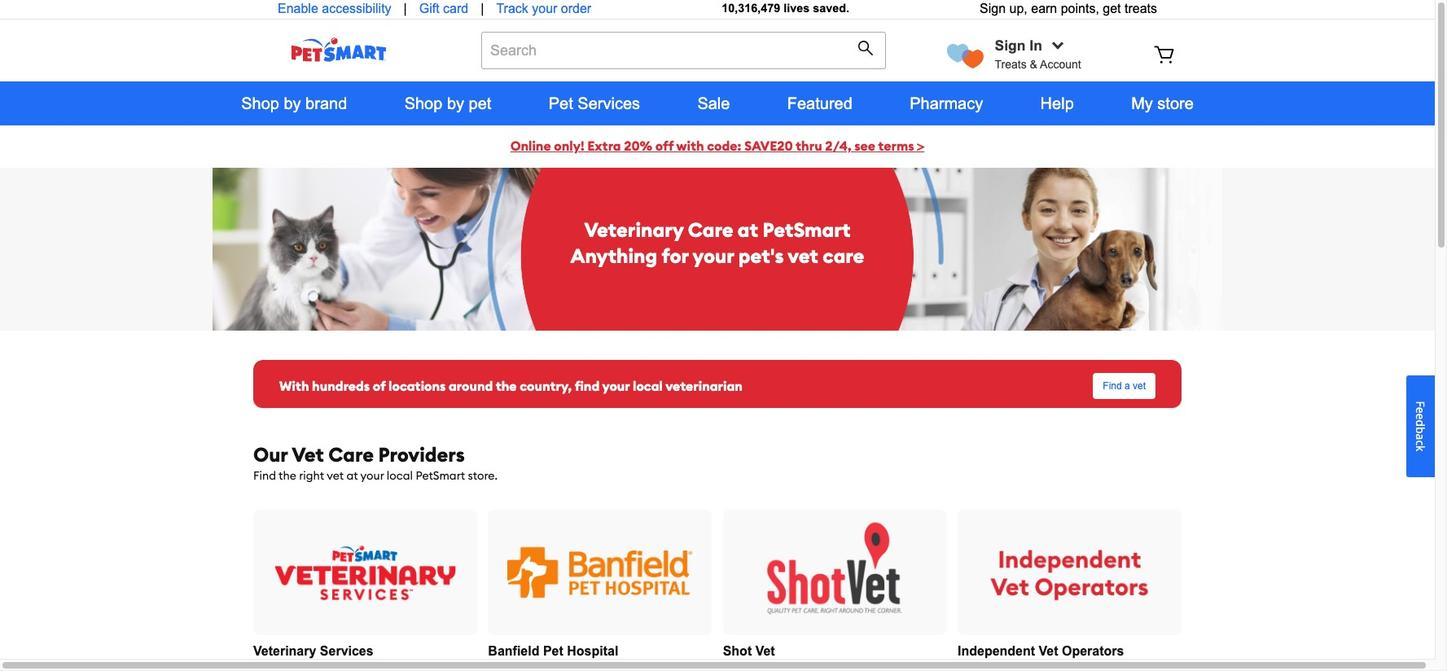 Task type: vqa. For each thing, say whether or not it's contained in the screenshot.
shop by brand link
yes



Task type: locate. For each thing, give the bounding box(es) containing it.
0 horizontal spatial |
[[404, 2, 407, 15]]

0 horizontal spatial vet
[[327, 468, 344, 483]]

vet right shot
[[755, 644, 775, 658]]

sign up, earn points, get treats
[[980, 2, 1157, 15]]

1 by from the left
[[284, 94, 301, 112]]

shop for shop by pet
[[404, 94, 442, 112]]

featured
[[787, 94, 853, 112]]

saved.
[[813, 2, 849, 15]]

2 vertical spatial vet
[[327, 468, 344, 483]]

see
[[854, 138, 875, 154]]

0 horizontal spatial pet
[[469, 94, 491, 112]]

veterinary up anything
[[584, 217, 683, 242]]

e down f
[[1413, 413, 1428, 420]]

at
[[738, 217, 758, 242], [346, 468, 358, 483]]

1 horizontal spatial by
[[447, 94, 464, 112]]

None submit
[[857, 40, 878, 60]]

2/4,
[[825, 138, 851, 154]]

find
[[1103, 380, 1122, 392], [253, 468, 276, 483]]

pet services
[[549, 94, 640, 112]]

veterinary inside "veterinary care at petsmart anything for your pet's vet care"
[[584, 217, 683, 242]]

shop inside 'shop by brand' link
[[241, 94, 279, 112]]

vet inside our vet care providers find the right vet at your local petsmart store.
[[292, 442, 324, 467]]

0 horizontal spatial by
[[284, 94, 301, 112]]

1 horizontal spatial pet
[[549, 94, 573, 112]]

veterinary services link
[[253, 510, 477, 671]]

2 by from the left
[[447, 94, 464, 112]]

0 vertical spatial a
[[1125, 380, 1130, 392]]

veterinary care image
[[213, 168, 1222, 331]]

veterinary inside veterinary services link
[[253, 644, 316, 658]]

vet up right
[[292, 442, 324, 467]]

1 vertical spatial petsmart
[[416, 468, 465, 483]]

vet inside 'link'
[[755, 644, 775, 658]]

0 horizontal spatial the
[[279, 468, 296, 483]]

care down hundreds
[[328, 442, 374, 467]]

2 horizontal spatial vet
[[1133, 380, 1146, 392]]

local
[[633, 378, 663, 394], [387, 468, 413, 483]]

anything
[[570, 243, 657, 268]]

petsmart up the care
[[763, 217, 851, 242]]

at up pet's
[[738, 217, 758, 242]]

banfield
[[488, 644, 539, 658]]

track
[[496, 2, 528, 15]]

veterinary
[[584, 217, 683, 242], [253, 644, 316, 658]]

local down providers
[[387, 468, 413, 483]]

sale link
[[669, 81, 759, 125]]

care up for
[[688, 217, 733, 242]]

1 horizontal spatial petsmart
[[763, 217, 851, 242]]

vet inside our vet care providers find the right vet at your local petsmart store.
[[327, 468, 344, 483]]

10,316,479  lives saved. link
[[722, 2, 849, 15]]

pet
[[469, 94, 491, 112], [549, 94, 573, 112]]

our vet care providers find the right vet at your local petsmart store.
[[253, 442, 498, 483]]

veterinary left services
[[253, 644, 316, 658]]

1 horizontal spatial the
[[496, 378, 517, 394]]

f e e d b a c k
[[1413, 401, 1428, 451]]

save20
[[744, 138, 793, 154]]

with hundreds of locations around the country, find your local veterinarian
[[279, 378, 743, 394]]

1 vertical spatial care
[[328, 442, 374, 467]]

shop for shop by brand
[[241, 94, 279, 112]]

0 horizontal spatial veterinary
[[253, 644, 316, 658]]

care inside "veterinary care at petsmart anything for your pet's vet care"
[[688, 217, 733, 242]]

with
[[279, 378, 309, 394]]

|
[[404, 2, 407, 15], [481, 2, 484, 15]]

with hundreds of locations around the country, find your local veterinarian image
[[253, 360, 1182, 408]]

1 horizontal spatial shop
[[404, 94, 442, 112]]

0 vertical spatial find
[[1103, 380, 1122, 392]]

pet services link
[[520, 81, 669, 125]]

1 horizontal spatial care
[[688, 217, 733, 242]]

0 vertical spatial care
[[688, 217, 733, 242]]

lives
[[784, 2, 810, 15]]

find inside button
[[1103, 380, 1122, 392]]

vet left operators at the right
[[1039, 644, 1058, 658]]

brand
[[305, 94, 347, 112]]

vet
[[292, 442, 324, 467], [755, 644, 775, 658], [1039, 644, 1058, 658]]

vet
[[788, 243, 818, 268], [1133, 380, 1146, 392], [327, 468, 344, 483]]

in
[[1030, 37, 1042, 54]]

the left right
[[279, 468, 296, 483]]

by for pet
[[447, 94, 464, 112]]

right
[[299, 468, 324, 483]]

store.
[[468, 468, 498, 483]]

0 vertical spatial petsmart
[[763, 217, 851, 242]]

points,
[[1061, 2, 1099, 15]]

at right right
[[346, 468, 358, 483]]

1 pet from the left
[[469, 94, 491, 112]]

1 horizontal spatial veterinary
[[584, 217, 683, 242]]

10,316,479  lives saved.
[[722, 2, 849, 15]]

gift card
[[419, 2, 468, 15]]

petsmart
[[763, 217, 851, 242], [416, 468, 465, 483]]

0 vertical spatial local
[[633, 378, 663, 394]]

0 horizontal spatial vet
[[292, 442, 324, 467]]

local left veterinarian at the bottom of the page
[[633, 378, 663, 394]]

with
[[676, 138, 704, 154]]

e up d
[[1413, 407, 1428, 413]]

1 vertical spatial the
[[279, 468, 296, 483]]

| right card
[[481, 2, 484, 15]]

locations
[[389, 378, 446, 394]]

f e e d b a c k button
[[1406, 375, 1435, 477]]

0 vertical spatial veterinary
[[584, 217, 683, 242]]

1 vertical spatial vet
[[1133, 380, 1146, 392]]

1 vertical spatial veterinary
[[253, 644, 316, 658]]

independent vet operators
[[958, 644, 1124, 658]]

veterinarian
[[665, 378, 743, 394]]

1 vertical spatial find
[[253, 468, 276, 483]]

2 horizontal spatial vet
[[1039, 644, 1058, 658]]

vet for our
[[292, 442, 324, 467]]

extra
[[587, 138, 621, 154]]

my store link
[[1103, 81, 1222, 125]]

shot vet image
[[723, 510, 947, 635]]

petsmart down providers
[[416, 468, 465, 483]]

e
[[1413, 407, 1428, 413], [1413, 413, 1428, 420]]

1 horizontal spatial find
[[1103, 380, 1122, 392]]

hospital
[[567, 644, 618, 658]]

independent vet operators image
[[958, 510, 1182, 635]]

veterinary services image
[[253, 510, 477, 635]]

1 horizontal spatial |
[[481, 2, 484, 15]]

only!
[[554, 138, 584, 154]]

1 vertical spatial local
[[387, 468, 413, 483]]

1 horizontal spatial vet
[[788, 243, 818, 268]]

0 horizontal spatial petsmart
[[416, 468, 465, 483]]

country,
[[520, 378, 572, 394]]

1 vertical spatial at
[[346, 468, 358, 483]]

by for brand
[[284, 94, 301, 112]]

0 vertical spatial the
[[496, 378, 517, 394]]

local inside our vet care providers find the right vet at your local petsmart store.
[[387, 468, 413, 483]]

0 horizontal spatial care
[[328, 442, 374, 467]]

your right for
[[693, 243, 734, 268]]

0 horizontal spatial local
[[387, 468, 413, 483]]

1 horizontal spatial vet
[[755, 644, 775, 658]]

0 horizontal spatial at
[[346, 468, 358, 483]]

independent
[[958, 644, 1035, 658]]

0 vertical spatial at
[[738, 217, 758, 242]]

| left gift
[[404, 2, 407, 15]]

thru
[[796, 138, 822, 154]]

0 vertical spatial vet
[[788, 243, 818, 268]]

None search field
[[481, 32, 886, 86]]

off
[[655, 138, 674, 154]]

shop inside shop by pet link
[[404, 94, 442, 112]]

1 horizontal spatial at
[[738, 217, 758, 242]]

the for locations
[[496, 378, 517, 394]]

shot vet link
[[723, 510, 947, 671]]

your down providers
[[360, 468, 384, 483]]

1 horizontal spatial a
[[1413, 434, 1428, 440]]

shop by pet link
[[376, 81, 520, 125]]

accessibility
[[322, 2, 391, 15]]

the inside our vet care providers find the right vet at your local petsmart store.
[[279, 468, 296, 483]]

your inside our vet care providers find the right vet at your local petsmart store.
[[360, 468, 384, 483]]

your left order
[[532, 2, 557, 15]]

care
[[688, 217, 733, 242], [328, 442, 374, 467]]

enable accessibility
[[278, 2, 391, 15]]

1 e from the top
[[1413, 407, 1428, 413]]

0 horizontal spatial shop
[[241, 94, 279, 112]]

2 shop from the left
[[404, 94, 442, 112]]

2 e from the top
[[1413, 413, 1428, 420]]

veterinary for services
[[253, 644, 316, 658]]

the right around
[[496, 378, 517, 394]]

0 horizontal spatial find
[[253, 468, 276, 483]]

veterinary care at petsmart anything for your pet's vet care
[[570, 217, 864, 268]]

search text field
[[481, 32, 886, 69]]

sign
[[980, 2, 1006, 15]]

1 shop from the left
[[241, 94, 279, 112]]



Task type: describe. For each thing, give the bounding box(es) containing it.
loyalty icon image
[[947, 44, 983, 68]]

track your order link
[[496, 0, 591, 19]]

at inside "veterinary care at petsmart anything for your pet's vet care"
[[738, 217, 758, 242]]

treats
[[995, 58, 1027, 71]]

pharmacy link
[[881, 81, 1012, 125]]

b
[[1413, 427, 1428, 434]]

find
[[575, 378, 600, 394]]

treats
[[1125, 2, 1157, 15]]

for
[[662, 243, 689, 268]]

operators
[[1062, 644, 1124, 658]]

online only! extra 20% off with code: save20 thru 2/4, see terms > link
[[510, 138, 925, 154]]

of
[[373, 378, 386, 394]]

featured link
[[759, 81, 881, 125]]

vet inside button
[[1133, 380, 1146, 392]]

>
[[917, 138, 925, 154]]

enable
[[278, 2, 318, 15]]

enable accessibility link
[[278, 0, 391, 19]]

20%
[[624, 138, 652, 154]]

1 horizontal spatial local
[[633, 378, 663, 394]]

&
[[1030, 58, 1037, 71]]

services
[[320, 644, 374, 658]]

shop by brand
[[241, 94, 347, 112]]

your inside track your order link
[[532, 2, 557, 15]]

sign
[[995, 37, 1026, 54]]

petsmart image
[[261, 37, 416, 62]]

get
[[1103, 2, 1121, 15]]

f
[[1413, 401, 1428, 407]]

our
[[253, 442, 288, 467]]

k
[[1413, 445, 1428, 451]]

online only! extra 20% off with code: save20 thru 2/4, see terms >
[[510, 138, 925, 154]]

account
[[1040, 58, 1081, 71]]

shot
[[723, 644, 752, 658]]

find inside our vet care providers find the right vet at your local petsmart store.
[[253, 468, 276, 483]]

vet for shot
[[755, 644, 775, 658]]

up,
[[1009, 2, 1028, 15]]

my
[[1131, 94, 1153, 112]]

1 | from the left
[[404, 2, 407, 15]]

shot vet
[[723, 644, 775, 658]]

0 horizontal spatial a
[[1125, 380, 1130, 392]]

services
[[578, 94, 640, 112]]

sign in
[[995, 37, 1042, 54]]

c
[[1413, 440, 1428, 445]]

vet inside "veterinary care at petsmart anything for your pet's vet care"
[[788, 243, 818, 268]]

pet
[[543, 644, 563, 658]]

your right the find
[[602, 378, 630, 394]]

my store
[[1131, 94, 1194, 112]]

shop by pet
[[404, 94, 491, 112]]

petsmart inside our vet care providers find the right vet at your local petsmart store.
[[416, 468, 465, 483]]

sale
[[697, 94, 730, 112]]

banfield pet hospital link
[[488, 510, 712, 671]]

1 vertical spatial a
[[1413, 434, 1428, 440]]

your inside "veterinary care at petsmart anything for your pet's vet care"
[[693, 243, 734, 268]]

care inside our vet care providers find the right vet at your local petsmart store.
[[328, 442, 374, 467]]

providers
[[378, 442, 465, 467]]

veterinary for care
[[584, 217, 683, 242]]

card
[[443, 2, 468, 15]]

help
[[1040, 94, 1074, 112]]

care
[[823, 243, 864, 268]]

banfield pet hospital
[[488, 644, 618, 658]]

hundreds
[[312, 378, 370, 394]]

at inside our vet care providers find the right vet at your local petsmart store.
[[346, 468, 358, 483]]

vet for independent
[[1039, 644, 1058, 658]]

around
[[449, 378, 493, 394]]

2 | from the left
[[481, 2, 484, 15]]

pharmacy
[[910, 94, 983, 112]]

pet's
[[738, 243, 784, 268]]

banfield pet hospital image
[[488, 510, 712, 635]]

online
[[510, 138, 551, 154]]

d
[[1413, 420, 1428, 427]]

order
[[561, 2, 591, 15]]

track your order
[[496, 2, 591, 15]]

store
[[1157, 94, 1194, 112]]

the for providers
[[279, 468, 296, 483]]

shop by brand link
[[213, 81, 376, 125]]

treats & account
[[995, 58, 1081, 71]]

code:
[[707, 138, 741, 154]]

10,316,479
[[722, 2, 780, 15]]

2 pet from the left
[[549, 94, 573, 112]]

gift card link
[[419, 0, 468, 19]]

help link
[[1012, 81, 1103, 125]]

gift
[[419, 2, 439, 15]]

petsmart inside "veterinary care at petsmart anything for your pet's vet care"
[[763, 217, 851, 242]]

terms
[[878, 138, 914, 154]]

find a vet button
[[1093, 373, 1156, 399]]



